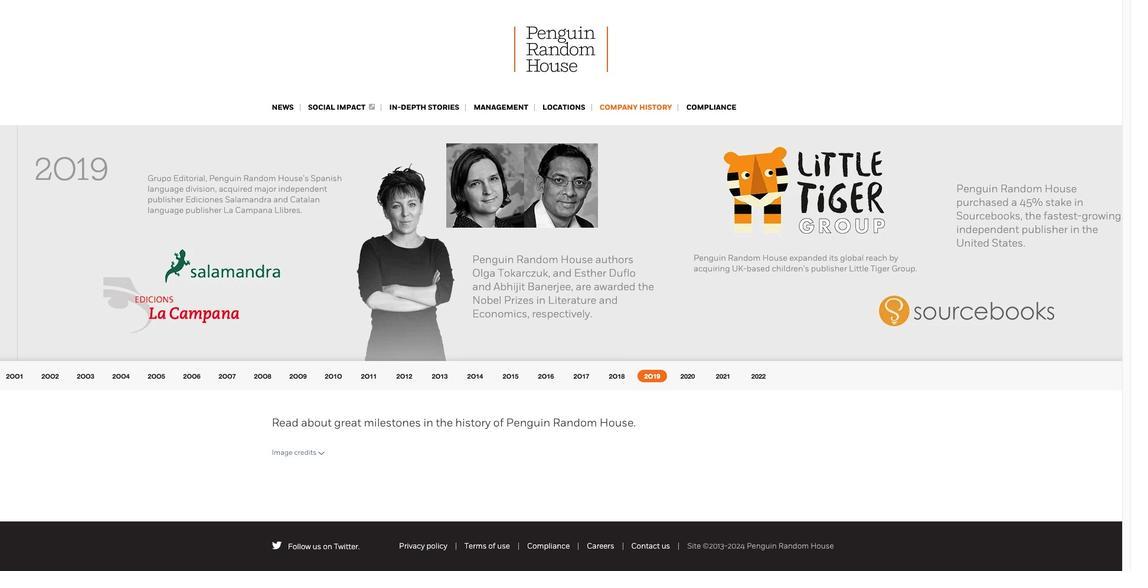Task type: describe. For each thing, give the bounding box(es) containing it.
stories
[[428, 103, 459, 112]]

nobel
[[472, 294, 502, 307]]

united
[[957, 237, 990, 250]]

2o1o
[[325, 373, 342, 380]]

children's
[[772, 264, 809, 274]]

in-
[[389, 103, 401, 112]]

news
[[272, 103, 294, 112]]

tokarczuk,
[[498, 267, 550, 280]]

the down growing
[[1082, 223, 1098, 236]]

2oo2
[[42, 373, 59, 380]]

company
[[600, 103, 638, 112]]

privacy policy link
[[399, 542, 447, 551]]

©2013-
[[703, 542, 728, 551]]

house for banerjee,
[[561, 253, 593, 266]]

global
[[840, 253, 864, 263]]

0 vertical spatial history
[[639, 103, 672, 112]]

45%
[[1020, 196, 1043, 209]]

campana
[[235, 205, 273, 216]]

division,
[[186, 184, 217, 194]]

independent inside the penguin random house purchased a 45% stake in sourcebooks, the fastest-growing independent publisher in the united states.
[[957, 223, 1019, 236]]

social impact
[[308, 103, 366, 112]]

major
[[254, 184, 276, 194]]

little
[[849, 264, 869, 274]]

read about great milestones in the history of penguin random house.
[[272, 416, 636, 430]]

2oo6
[[183, 373, 201, 380]]

in-depth stories link
[[389, 103, 459, 112]]

depth
[[401, 103, 426, 112]]

random inside grupo editorial, penguin random house's spanish language division, acquired major independent publisher ediciones salamandra and catalan language publisher la campana llibres.
[[243, 174, 276, 184]]

use
[[497, 542, 510, 551]]

1 vertical spatial 2o19
[[644, 373, 660, 380]]

contact
[[632, 542, 660, 551]]

2oo3
[[77, 373, 94, 380]]

prizes
[[504, 294, 534, 307]]

contact us
[[632, 542, 670, 551]]

site
[[687, 542, 701, 551]]

sourcebooks,
[[957, 210, 1023, 223]]

policy
[[427, 542, 447, 551]]

read
[[272, 416, 299, 430]]

are
[[576, 280, 591, 293]]

editorial,
[[173, 174, 207, 184]]

terms
[[465, 542, 487, 551]]

impact
[[337, 103, 366, 112]]

publisher inside the penguin random house purchased a 45% stake in sourcebooks, the fastest-growing independent publisher in the united states.
[[1022, 223, 1068, 236]]

image credits
[[272, 449, 317, 457]]

in-depth stories
[[389, 103, 459, 112]]

2020
[[681, 373, 695, 380]]

based
[[747, 264, 770, 274]]

by
[[889, 253, 898, 263]]

about
[[301, 416, 332, 430]]

economics,
[[472, 308, 530, 321]]

catalan
[[290, 195, 320, 205]]

twitter.
[[334, 543, 360, 552]]

and down olga
[[472, 280, 491, 293]]

milestones
[[364, 416, 421, 430]]

0 horizontal spatial history
[[455, 416, 491, 430]]

news link
[[272, 103, 294, 112]]

fastest-
[[1044, 210, 1082, 223]]

2oo5
[[148, 373, 165, 380]]

publisher down grupo at the top left of page
[[148, 195, 184, 205]]

0 vertical spatial compliance
[[686, 103, 737, 112]]

2o14
[[467, 373, 483, 380]]

awarded
[[594, 280, 636, 293]]

penguin right 2024 at the bottom of page
[[747, 542, 777, 551]]

penguin inside penguin random house authors olga tokarczuk, and esther duflo and abhijit banerjee, are awarded the nobel prizes in literature and economics, respectively.
[[472, 253, 514, 266]]

1 vertical spatial compliance link
[[527, 542, 570, 551]]

management link
[[474, 103, 528, 112]]

us for contact
[[662, 542, 670, 551]]

growing
[[1082, 210, 1122, 223]]

0 vertical spatial of
[[493, 416, 504, 430]]

image credits link
[[272, 449, 325, 457]]

respectively.
[[532, 308, 592, 321]]

group.
[[892, 264, 917, 274]]

follow us on twitter. link
[[288, 543, 360, 552]]

la
[[223, 205, 233, 216]]

salamandra
[[225, 195, 272, 205]]

literature
[[548, 294, 597, 307]]

house.
[[600, 416, 636, 430]]

1 horizontal spatial compliance link
[[686, 103, 737, 112]]

esther
[[574, 267, 606, 280]]

penguin inside the penguin random house purchased a 45% stake in sourcebooks, the fastest-growing independent publisher in the united states.
[[957, 182, 998, 195]]

locations
[[543, 103, 585, 112]]



Task type: locate. For each thing, give the bounding box(es) containing it.
careers link
[[587, 542, 614, 551]]

1 language from the top
[[148, 184, 184, 194]]

random inside penguin random house authors olga tokarczuk, and esther duflo and abhijit banerjee, are awarded the nobel prizes in literature and economics, respectively.
[[516, 253, 558, 266]]

publisher down ediciones
[[186, 205, 222, 216]]

site ©2013-2024 penguin random house
[[687, 542, 834, 551]]

abhijit
[[494, 280, 525, 293]]

house's
[[278, 174, 309, 184]]

privacy
[[399, 542, 425, 551]]

follow
[[288, 543, 311, 552]]

grupo editorial, penguin random house's spanish language division, acquired major independent publisher ediciones salamandra and catalan language publisher la campana llibres.
[[148, 174, 342, 216]]

publisher inside penguin random house expanded its global reach by acquiring uk-based children's publisher little tiger group.
[[811, 264, 847, 274]]

purchased
[[957, 196, 1009, 209]]

us right contact
[[662, 542, 670, 551]]

2o15
[[503, 373, 519, 380]]

penguin inside grupo editorial, penguin random house's spanish language division, acquired major independent publisher ediciones salamandra and catalan language publisher la campana llibres.
[[209, 174, 242, 184]]

great
[[334, 416, 361, 430]]

in
[[1074, 196, 1084, 209], [1071, 223, 1080, 236], [536, 294, 546, 307], [423, 416, 433, 430]]

privacy policy
[[399, 542, 447, 551]]

authors
[[595, 253, 634, 266]]

the right awarded
[[638, 280, 654, 293]]

2oo1
[[6, 373, 23, 380]]

random up a
[[1001, 182, 1043, 195]]

stake
[[1046, 196, 1072, 209]]

1 vertical spatial of
[[488, 542, 496, 551]]

0 vertical spatial language
[[148, 184, 184, 194]]

history down 2o14
[[455, 416, 491, 430]]

2oo4
[[112, 373, 130, 380]]

image
[[272, 449, 293, 457]]

random up major
[[243, 174, 276, 184]]

and
[[273, 195, 288, 205], [553, 267, 572, 280], [472, 280, 491, 293], [599, 294, 618, 307]]

1 vertical spatial compliance
[[527, 542, 570, 551]]

1 vertical spatial history
[[455, 416, 491, 430]]

a
[[1011, 196, 1017, 209]]

random inside the penguin random house purchased a 45% stake in sourcebooks, the fastest-growing independent publisher in the united states.
[[1001, 182, 1043, 195]]

house inside penguin random house expanded its global reach by acquiring uk-based children's publisher little tiger group.
[[763, 253, 788, 263]]

penguin up purchased
[[957, 182, 998, 195]]

penguin up acquired
[[209, 174, 242, 184]]

2 language from the top
[[148, 205, 184, 216]]

acquiring
[[694, 264, 730, 274]]

history
[[639, 103, 672, 112], [455, 416, 491, 430]]

2oo7
[[219, 373, 236, 380]]

publisher down fastest-
[[1022, 223, 1068, 236]]

independent down sourcebooks,
[[957, 223, 1019, 236]]

social impact link
[[308, 103, 375, 112]]

its
[[829, 253, 838, 263]]

2021
[[716, 373, 731, 380]]

on
[[323, 543, 332, 552]]

0 vertical spatial independent
[[278, 184, 327, 194]]

social
[[308, 103, 335, 112]]

penguin up acquiring
[[694, 253, 726, 263]]

compliance
[[686, 103, 737, 112], [527, 542, 570, 551]]

the down the "45%"
[[1025, 210, 1041, 223]]

house for growing
[[1045, 182, 1077, 195]]

random right 2024 at the bottom of page
[[779, 542, 809, 551]]

2o11
[[361, 373, 377, 380]]

language
[[148, 184, 184, 194], [148, 205, 184, 216]]

penguin down 2o15
[[506, 416, 550, 430]]

1 horizontal spatial compliance
[[686, 103, 737, 112]]

1 vertical spatial independent
[[957, 223, 1019, 236]]

independent up "catalan"
[[278, 184, 327, 194]]

locations link
[[543, 103, 585, 112]]

2o19
[[34, 151, 108, 188], [644, 373, 660, 380]]

olga
[[472, 267, 496, 280]]

penguin
[[209, 174, 242, 184], [957, 182, 998, 195], [472, 253, 514, 266], [694, 253, 726, 263], [506, 416, 550, 430], [747, 542, 777, 551]]

terms of use link
[[465, 542, 510, 551]]

expanded
[[789, 253, 827, 263]]

of left the use
[[488, 542, 496, 551]]

0 horizontal spatial compliance link
[[527, 542, 570, 551]]

banerjee,
[[528, 280, 573, 293]]

in down fastest-
[[1071, 223, 1080, 236]]

penguin random house authors olga tokarczuk, and esther duflo and abhijit banerjee, are awarded the nobel prizes in literature and economics, respectively.
[[472, 253, 654, 321]]

2o13
[[432, 373, 448, 380]]

contact us link
[[632, 542, 670, 551]]

0 horizontal spatial 2o19
[[34, 151, 108, 188]]

in right stake
[[1074, 196, 1084, 209]]

1 vertical spatial language
[[148, 205, 184, 216]]

history right company at the top right of page
[[639, 103, 672, 112]]

random up the "tokarczuk," at the left top of page
[[516, 253, 558, 266]]

penguin random house purchased a 45% stake in sourcebooks, the fastest-growing independent publisher in the united states.
[[957, 182, 1122, 250]]

and up banerjee,
[[553, 267, 572, 280]]

2o18
[[609, 373, 625, 380]]

penguin inside penguin random house expanded its global reach by acquiring uk-based children's publisher little tiger group.
[[694, 253, 726, 263]]

duflo
[[609, 267, 636, 280]]

tiger
[[871, 264, 890, 274]]

0 horizontal spatial independent
[[278, 184, 327, 194]]

and down awarded
[[599, 294, 618, 307]]

us for follow
[[313, 543, 321, 552]]

house for children's
[[763, 253, 788, 263]]

random up uk-
[[728, 253, 761, 263]]

2oo9
[[290, 373, 307, 380]]

house inside the penguin random house purchased a 45% stake in sourcebooks, the fastest-growing independent publisher in the united states.
[[1045, 182, 1077, 195]]

of
[[493, 416, 504, 430], [488, 542, 496, 551]]

states.
[[992, 237, 1026, 250]]

in right milestones in the bottom of the page
[[423, 416, 433, 430]]

0 horizontal spatial compliance
[[527, 542, 570, 551]]

random inside penguin random house expanded its global reach by acquiring uk-based children's publisher little tiger group.
[[728, 253, 761, 263]]

management
[[474, 103, 528, 112]]

1 horizontal spatial independent
[[957, 223, 1019, 236]]

and up llibres.
[[273, 195, 288, 205]]

2024
[[728, 542, 745, 551]]

1 horizontal spatial us
[[662, 542, 670, 551]]

spanish
[[311, 174, 342, 184]]

of down 2o15
[[493, 416, 504, 430]]

2o17
[[574, 373, 590, 380]]

0 vertical spatial compliance link
[[686, 103, 737, 112]]

independent inside grupo editorial, penguin random house's spanish language division, acquired major independent publisher ediciones salamandra and catalan language publisher la campana llibres.
[[278, 184, 327, 194]]

us
[[662, 542, 670, 551], [313, 543, 321, 552]]

house inside penguin random house authors olga tokarczuk, and esther duflo and abhijit banerjee, are awarded the nobel prizes in literature and economics, respectively.
[[561, 253, 593, 266]]

1 horizontal spatial 2o19
[[644, 373, 660, 380]]

1 horizontal spatial history
[[639, 103, 672, 112]]

reach
[[866, 253, 888, 263]]

house
[[1045, 182, 1077, 195], [561, 253, 593, 266], [763, 253, 788, 263], [811, 542, 834, 551]]

2oo8
[[254, 373, 271, 380]]

penguin random house expanded its global reach by acquiring uk-based children's publisher little tiger group.
[[694, 253, 917, 274]]

random left 'house.'
[[553, 416, 597, 430]]

and inside grupo editorial, penguin random house's spanish language division, acquired major independent publisher ediciones salamandra and catalan language publisher la campana llibres.
[[273, 195, 288, 205]]

0 horizontal spatial us
[[313, 543, 321, 552]]

company history link
[[600, 103, 672, 112]]

the inside penguin random house authors olga tokarczuk, and esther duflo and abhijit banerjee, are awarded the nobel prizes in literature and economics, respectively.
[[638, 280, 654, 293]]

uk-
[[732, 264, 747, 274]]

publisher down its
[[811, 264, 847, 274]]

penguin random house image
[[514, 27, 608, 72]]

grupo
[[148, 174, 171, 184]]

0 vertical spatial 2o19
[[34, 151, 108, 188]]

acquired
[[219, 184, 252, 194]]

in inside penguin random house authors olga tokarczuk, and esther duflo and abhijit banerjee, are awarded the nobel prizes in literature and economics, respectively.
[[536, 294, 546, 307]]

in down banerjee,
[[536, 294, 546, 307]]

2022
[[751, 373, 766, 380]]

penguin up olga
[[472, 253, 514, 266]]

the down 2o13
[[436, 416, 453, 430]]

publisher
[[148, 195, 184, 205], [186, 205, 222, 216], [1022, 223, 1068, 236], [811, 264, 847, 274]]

company history
[[600, 103, 672, 112]]

us left on
[[313, 543, 321, 552]]



Task type: vqa. For each thing, say whether or not it's contained in the screenshot.
Rough
no



